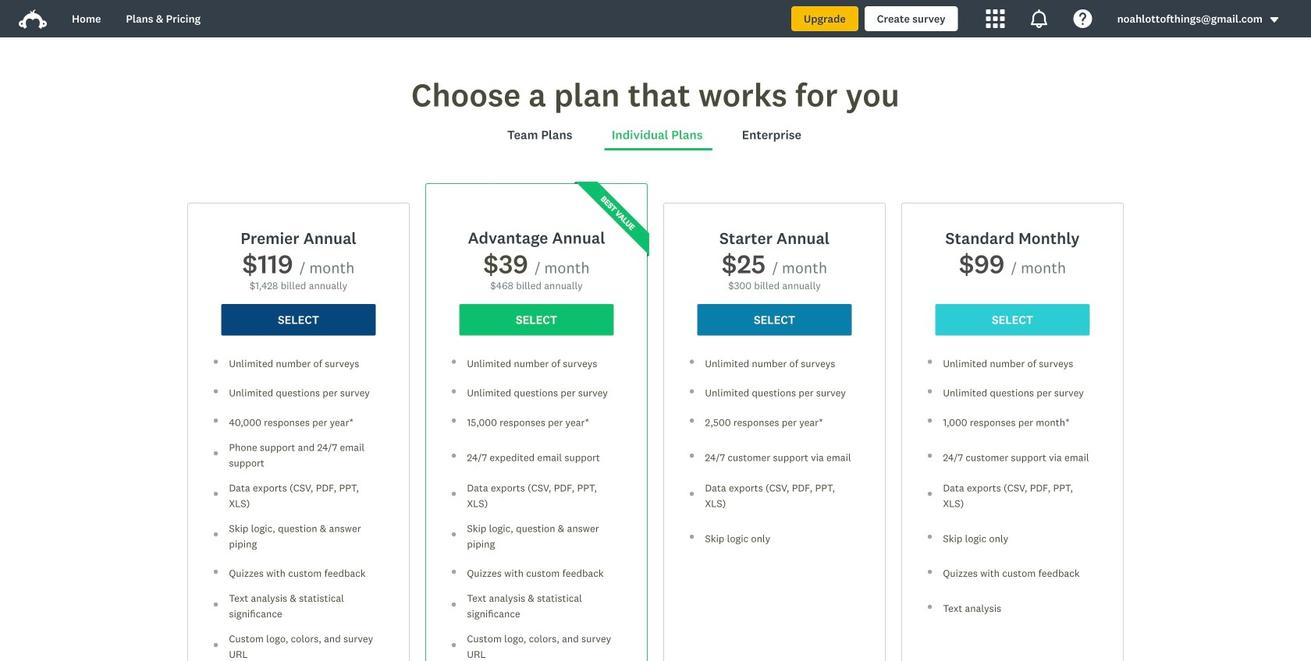 Task type: locate. For each thing, give the bounding box(es) containing it.
1 products icon image from the left
[[986, 9, 1005, 28]]

0 horizontal spatial products icon image
[[986, 9, 1005, 28]]

dropdown arrow image
[[1269, 14, 1280, 25]]

1 horizontal spatial products icon image
[[1030, 9, 1049, 28]]

products icon image
[[986, 9, 1005, 28], [1030, 9, 1049, 28]]

help icon image
[[1074, 9, 1093, 28]]



Task type: describe. For each thing, give the bounding box(es) containing it.
2 products icon image from the left
[[1030, 9, 1049, 28]]

surveymonkey logo image
[[19, 9, 47, 29]]



Task type: vqa. For each thing, say whether or not it's contained in the screenshot.
Building Icon
no



